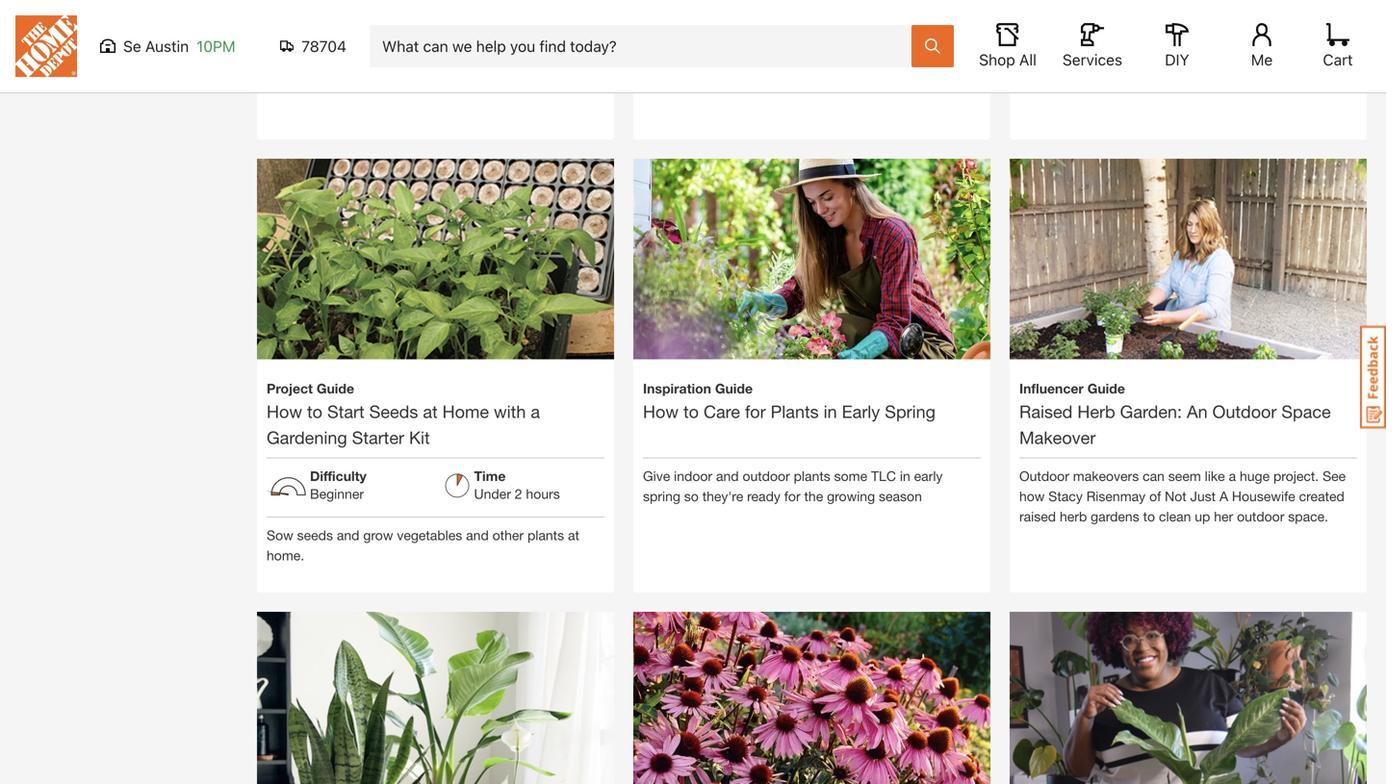 Task type: vqa. For each thing, say whether or not it's contained in the screenshot.
Live Chat image at right
no



Task type: locate. For each thing, give the bounding box(es) containing it.
early left shop all button
[[929, 15, 958, 31]]

spring
[[643, 489, 681, 505]]

guide up start
[[317, 381, 354, 397]]

2 horizontal spatial and
[[716, 469, 739, 484]]

1 horizontal spatial the
[[804, 489, 823, 505]]

tyson
[[307, 35, 342, 51], [404, 35, 439, 51]]

up
[[1195, 509, 1211, 525]]

under
[[474, 486, 511, 502]]

to left do
[[1128, 15, 1140, 31]]

10pm
[[197, 37, 235, 55]]

of inside outdoor makeovers can seem like a huge project. see how stacy risenmay of not just a housewife created raised herb gardens to clean up her outdoor space.
[[1150, 489, 1161, 505]]

early
[[929, 15, 958, 31], [914, 469, 943, 484]]

the down cool
[[643, 35, 662, 51]]

at right other
[[568, 528, 580, 544]]

guide inside 'inspiration guide how to care for plants in early spring'
[[715, 381, 753, 397]]

for down builds
[[495, 56, 511, 71]]

seeds
[[369, 402, 418, 422]]

guide inside project guide how to start seeds at home with a gardening starter kit
[[317, 381, 354, 397]]

0 horizontal spatial outdoor
[[743, 469, 790, 484]]

below
[[561, 15, 597, 31]]

0 horizontal spatial a
[[531, 402, 540, 422]]

plants left some
[[794, 469, 831, 484]]

difficulty
[[310, 469, 367, 484]]

influencer
[[1020, 381, 1084, 397]]

0 horizontal spatial how
[[267, 402, 302, 422]]

2 vertical spatial with
[[494, 402, 526, 422]]

1 horizontal spatial read
[[1020, 15, 1051, 31]]

se
[[123, 37, 141, 55]]

fall.
[[515, 56, 536, 71]]

in right the 'tlc'
[[900, 469, 911, 484]]

and left other
[[466, 528, 489, 544]]

to inside read about ways to do your gardening differently in the new year
[[1128, 15, 1140, 31]]

1 horizontal spatial outdoor
[[1213, 402, 1277, 422]]

plants inside give indoor and outdoor plants some tlc in early spring so they're ready for the growing season
[[794, 469, 831, 484]]

care
[[704, 402, 740, 422]]

her
[[1214, 509, 1234, 525]]

garden inside the fall in love with your garden all over again. read below to see tyson moore of tyson moore builds refresh his front porch with his family just in time for fall.
[[393, 15, 435, 31]]

2 horizontal spatial for
[[784, 489, 801, 505]]

season down cool
[[666, 35, 709, 51]]

of
[[389, 35, 400, 51], [1150, 489, 1161, 505]]

me button
[[1231, 23, 1293, 69]]

tyson up just
[[404, 35, 439, 51]]

season down the 'tlc'
[[879, 489, 922, 505]]

read up refresh
[[526, 15, 558, 31]]

1 horizontal spatial garden
[[884, 15, 925, 31]]

about
[[1055, 15, 1090, 31]]

how
[[267, 402, 302, 422], [643, 402, 679, 422]]

0 horizontal spatial at
[[423, 402, 438, 422]]

cool
[[643, 15, 671, 31]]

plants right other
[[528, 528, 564, 544]]

2 horizontal spatial the
[[1334, 15, 1353, 31]]

guide up care
[[715, 381, 753, 397]]

guide up herb
[[1088, 381, 1125, 397]]

78704 button
[[280, 37, 347, 56]]

stacy
[[1049, 489, 1083, 505]]

of up family
[[389, 35, 400, 51]]

how for start
[[267, 402, 302, 422]]

give
[[643, 469, 670, 484]]

1 read from the left
[[526, 15, 558, 31]]

1 vertical spatial a
[[1229, 469, 1236, 484]]

outdoor inside outdoor makeovers can seem like a huge project. see how stacy risenmay of not just a housewife created raised herb gardens to clean up her outdoor space.
[[1237, 509, 1285, 525]]

to up gardening
[[307, 402, 323, 422]]

in inside give indoor and outdoor plants some tlc in early spring so they're ready for the growing season
[[900, 469, 911, 484]]

your right do
[[1163, 15, 1190, 31]]

the up cart
[[1334, 15, 1353, 31]]

2 how from the left
[[643, 402, 679, 422]]

your inside the fall in love with your garden all over again. read below to see tyson moore of tyson moore builds refresh his front porch with his family just in time for fall.
[[363, 15, 389, 31]]

for inside 'inspiration guide how to care for plants in early spring'
[[745, 402, 766, 422]]

in right differently
[[1320, 15, 1331, 31]]

0 horizontal spatial and
[[337, 528, 360, 544]]

how to care for perennials image
[[634, 579, 991, 785]]

1 vertical spatial outdoor
[[1237, 509, 1285, 525]]

a inside outdoor makeovers can seem like a huge project. see how stacy risenmay of not just a housewife created raised herb gardens to clean up her outdoor space.
[[1229, 469, 1236, 484]]

diy button
[[1147, 23, 1208, 69]]

2 vertical spatial for
[[784, 489, 801, 505]]

1 horizontal spatial tyson
[[404, 35, 439, 51]]

vegetables
[[397, 528, 462, 544]]

0 horizontal spatial outdoor
[[1020, 469, 1070, 484]]

a
[[531, 402, 540, 422], [1229, 469, 1236, 484]]

growing
[[827, 489, 875, 505]]

your
[[363, 15, 389, 31], [853, 15, 880, 31], [1163, 15, 1190, 31]]

1 horizontal spatial of
[[1150, 489, 1161, 505]]

with right home
[[494, 402, 526, 422]]

love
[[306, 15, 330, 31]]

1 your from the left
[[363, 15, 389, 31]]

inspiration
[[643, 381, 712, 397]]

0 horizontal spatial guide
[[317, 381, 354, 397]]

housewife
[[1232, 489, 1296, 505]]

ready
[[747, 489, 781, 505]]

outdoor up ready
[[743, 469, 790, 484]]

a right the like
[[1229, 469, 1236, 484]]

0 vertical spatial with
[[334, 15, 359, 31]]

in left shop all button
[[962, 15, 972, 31]]

1 moore from the left
[[346, 35, 385, 51]]

the left growing
[[804, 489, 823, 505]]

some
[[834, 469, 868, 484]]

early inside cool season flowers bring color to your garden early in the season
[[929, 15, 958, 31]]

1 vertical spatial of
[[1150, 489, 1161, 505]]

cart link
[[1317, 23, 1360, 69]]

how down 'project'
[[267, 402, 302, 422]]

1 vertical spatial season
[[666, 35, 709, 51]]

0 vertical spatial early
[[929, 15, 958, 31]]

with down the 78704
[[337, 56, 362, 71]]

1 vertical spatial the
[[643, 35, 662, 51]]

how to care for plants in early spring image
[[634, 126, 991, 483]]

family
[[386, 56, 422, 71]]

a right home
[[531, 402, 540, 422]]

1 tyson from the left
[[307, 35, 342, 51]]

all
[[439, 15, 452, 31]]

2 guide from the left
[[715, 381, 753, 397]]

0 vertical spatial outdoor
[[743, 469, 790, 484]]

1 horizontal spatial for
[[745, 402, 766, 422]]

garden left all
[[393, 15, 435, 31]]

at up kit
[[423, 402, 438, 422]]

0 vertical spatial plants
[[794, 469, 831, 484]]

1 horizontal spatial your
[[853, 15, 880, 31]]

of down can
[[1150, 489, 1161, 505]]

early for garden
[[929, 15, 958, 31]]

3 guide from the left
[[1088, 381, 1125, 397]]

top 6 gardening supplies you need this year image
[[257, 579, 614, 785]]

0 horizontal spatial for
[[495, 56, 511, 71]]

outdoor right an
[[1213, 402, 1277, 422]]

his
[[571, 35, 589, 51], [365, 56, 383, 71]]

and inside give indoor and outdoor plants some tlc in early spring so they're ready for the growing season
[[716, 469, 739, 484]]

in inside 'inspiration guide how to care for plants in early spring'
[[824, 402, 837, 422]]

a inside project guide how to start seeds at home with a gardening starter kit
[[531, 402, 540, 422]]

home
[[443, 402, 489, 422]]

1 horizontal spatial how
[[643, 402, 679, 422]]

1 horizontal spatial outdoor
[[1237, 509, 1285, 525]]

with inside project guide how to start seeds at home with a gardening starter kit
[[494, 402, 526, 422]]

1 horizontal spatial a
[[1229, 469, 1236, 484]]

of inside the fall in love with your garden all over again. read below to see tyson moore of tyson moore builds refresh his front porch with his family just in time for fall.
[[389, 35, 400, 51]]

read up new
[[1020, 15, 1051, 31]]

2 tyson from the left
[[404, 35, 439, 51]]

garden inside cool season flowers bring color to your garden early in the season
[[884, 15, 925, 31]]

1 vertical spatial outdoor
[[1020, 469, 1070, 484]]

how inside project guide how to start seeds at home with a gardening starter kit
[[267, 402, 302, 422]]

early right the 'tlc'
[[914, 469, 943, 484]]

in left early
[[824, 402, 837, 422]]

not
[[1165, 489, 1187, 505]]

1 horizontal spatial his
[[571, 35, 589, 51]]

with
[[334, 15, 359, 31], [337, 56, 362, 71], [494, 402, 526, 422]]

how to start seeds at home with a gardening starter kit image
[[257, 126, 614, 483]]

builds
[[485, 35, 523, 51]]

0 horizontal spatial the
[[643, 35, 662, 51]]

start
[[327, 402, 365, 422]]

2 horizontal spatial your
[[1163, 15, 1190, 31]]

austin
[[145, 37, 189, 55]]

herb
[[1078, 402, 1116, 422]]

garden
[[393, 15, 435, 31], [884, 15, 925, 31]]

in
[[291, 15, 302, 31], [962, 15, 972, 31], [1320, 15, 1331, 31], [451, 56, 461, 71], [824, 402, 837, 422], [900, 469, 911, 484]]

2 garden from the left
[[884, 15, 925, 31]]

2 your from the left
[[853, 15, 880, 31]]

2 vertical spatial season
[[879, 489, 922, 505]]

read
[[526, 15, 558, 31], [1020, 15, 1051, 31]]

with right the love
[[334, 15, 359, 31]]

0 horizontal spatial of
[[389, 35, 400, 51]]

shop
[[979, 51, 1016, 69]]

1 guide from the left
[[317, 381, 354, 397]]

1 horizontal spatial moore
[[443, 35, 481, 51]]

guide
[[317, 381, 354, 397], [715, 381, 753, 397], [1088, 381, 1125, 397]]

makeovers
[[1073, 469, 1139, 484]]

garden right color
[[884, 15, 925, 31]]

his down below
[[571, 35, 589, 51]]

how inside 'inspiration guide how to care for plants in early spring'
[[643, 402, 679, 422]]

for right care
[[745, 402, 766, 422]]

0 vertical spatial outdoor
[[1213, 402, 1277, 422]]

0 horizontal spatial his
[[365, 56, 383, 71]]

3 your from the left
[[1163, 15, 1190, 31]]

hours
[[526, 486, 560, 502]]

1 how from the left
[[267, 402, 302, 422]]

1 horizontal spatial plants
[[794, 469, 831, 484]]

to right color
[[838, 15, 850, 31]]

0 horizontal spatial plants
[[528, 528, 564, 544]]

influencer guide raised herb garden: an outdoor space makeover
[[1020, 381, 1331, 448]]

early inside give indoor and outdoor plants some tlc in early spring so they're ready for the growing season
[[914, 469, 943, 484]]

0 horizontal spatial tyson
[[307, 35, 342, 51]]

0 vertical spatial for
[[495, 56, 511, 71]]

to down inspiration
[[684, 402, 699, 422]]

how
[[1020, 489, 1045, 505]]

guide inside influencer guide raised herb garden: an outdoor space makeover
[[1088, 381, 1125, 397]]

for inside give indoor and outdoor plants some tlc in early spring so they're ready for the growing season
[[784, 489, 801, 505]]

0 horizontal spatial your
[[363, 15, 389, 31]]

outdoor inside influencer guide raised herb garden: an outdoor space makeover
[[1213, 402, 1277, 422]]

new
[[1020, 35, 1045, 51]]

just
[[1191, 489, 1216, 505]]

to left see
[[267, 35, 279, 51]]

2 read from the left
[[1020, 15, 1051, 31]]

and up they're
[[716, 469, 739, 484]]

0 vertical spatial at
[[423, 402, 438, 422]]

season right cool
[[675, 15, 718, 31]]

0 vertical spatial the
[[1334, 15, 1353, 31]]

early for in
[[914, 469, 943, 484]]

1 vertical spatial for
[[745, 402, 766, 422]]

to
[[838, 15, 850, 31], [1128, 15, 1140, 31], [267, 35, 279, 51], [307, 402, 323, 422], [684, 402, 699, 422], [1143, 509, 1155, 525]]

refresh
[[526, 35, 568, 51]]

0 vertical spatial his
[[571, 35, 589, 51]]

his left family
[[365, 56, 383, 71]]

1 horizontal spatial guide
[[715, 381, 753, 397]]

outdoor up how
[[1020, 469, 1070, 484]]

1 horizontal spatial at
[[568, 528, 580, 544]]

1 garden from the left
[[393, 15, 435, 31]]

0 vertical spatial of
[[389, 35, 400, 51]]

your up family
[[363, 15, 389, 31]]

bring
[[769, 15, 800, 31]]

how down inspiration
[[643, 402, 679, 422]]

and left grow
[[337, 528, 360, 544]]

a
[[1220, 489, 1229, 505]]

1 vertical spatial early
[[914, 469, 943, 484]]

guide for care
[[715, 381, 753, 397]]

0 vertical spatial a
[[531, 402, 540, 422]]

1 horizontal spatial and
[[466, 528, 489, 544]]

1 vertical spatial at
[[568, 528, 580, 544]]

for right ready
[[784, 489, 801, 505]]

spring
[[885, 402, 936, 422]]

the
[[1334, 15, 1353, 31], [643, 35, 662, 51], [804, 489, 823, 505]]

in right just
[[451, 56, 461, 71]]

outdoor down housewife
[[1237, 509, 1285, 525]]

0 horizontal spatial read
[[526, 15, 558, 31]]

0 horizontal spatial moore
[[346, 35, 385, 51]]

tyson down the love
[[307, 35, 342, 51]]

they're
[[703, 489, 744, 505]]

your right color
[[853, 15, 880, 31]]

0 horizontal spatial garden
[[393, 15, 435, 31]]

2 horizontal spatial guide
[[1088, 381, 1125, 397]]

services button
[[1062, 23, 1124, 69]]

outdoor
[[1213, 402, 1277, 422], [1020, 469, 1070, 484]]

to left 'clean'
[[1143, 509, 1155, 525]]

2 vertical spatial the
[[804, 489, 823, 505]]

se austin 10pm
[[123, 37, 235, 55]]

herb
[[1060, 509, 1087, 525]]

1 vertical spatial plants
[[528, 528, 564, 544]]



Task type: describe. For each thing, give the bounding box(es) containing it.
78704
[[302, 37, 347, 55]]

outdoor inside outdoor makeovers can seem like a huge project. see how stacy risenmay of not just a housewife created raised herb gardens to clean up her outdoor space.
[[1020, 469, 1070, 484]]

to inside cool season flowers bring color to your garden early in the season
[[838, 15, 850, 31]]

project.
[[1274, 469, 1319, 484]]

diy
[[1165, 51, 1190, 69]]

clean
[[1159, 509, 1191, 525]]

me
[[1251, 51, 1273, 69]]

2 moore from the left
[[443, 35, 481, 51]]

time
[[465, 56, 491, 71]]

again.
[[486, 15, 522, 31]]

home.
[[267, 548, 304, 564]]

to inside outdoor makeovers can seem like a huge project. see how stacy risenmay of not just a housewife created raised herb gardens to clean up her outdoor space.
[[1143, 509, 1155, 525]]

sow
[[267, 528, 293, 544]]

shop all button
[[977, 23, 1039, 69]]

all
[[1020, 51, 1037, 69]]

feedback link image
[[1360, 325, 1386, 429]]

seem
[[1169, 469, 1201, 484]]

cart
[[1323, 51, 1353, 69]]

1 vertical spatial his
[[365, 56, 383, 71]]

time
[[474, 469, 506, 484]]

outdoor inside give indoor and outdoor plants some tlc in early spring so they're ready for the growing season
[[743, 469, 790, 484]]

seeds
[[297, 528, 333, 544]]

0 vertical spatial season
[[675, 15, 718, 31]]

porch
[[298, 56, 333, 71]]

2
[[515, 486, 522, 502]]

project guide how to start seeds at home with a gardening starter kit
[[267, 381, 540, 448]]

early
[[842, 402, 880, 422]]

for inside the fall in love with your garden all over again. read below to see tyson moore of tyson moore builds refresh his front porch with his family just in time for fall.
[[495, 56, 511, 71]]

gardens
[[1091, 509, 1140, 525]]

shop all
[[979, 51, 1037, 69]]

read inside read about ways to do your gardening differently in the new year
[[1020, 15, 1051, 31]]

outdoor makeovers can seem like a huge project. see how stacy risenmay of not just a housewife created raised herb gardens to clean up her outdoor space.
[[1020, 469, 1346, 525]]

in inside cool season flowers bring color to your garden early in the season
[[962, 15, 972, 31]]

at inside project guide how to start seeds at home with a gardening starter kit
[[423, 402, 438, 422]]

the inside read about ways to do your gardening differently in the new year
[[1334, 15, 1353, 31]]

just
[[425, 56, 447, 71]]

fall
[[267, 15, 288, 31]]

so
[[684, 489, 699, 505]]

created
[[1299, 489, 1345, 505]]

inspiration guide how to care for plants in early spring
[[643, 381, 936, 422]]

to inside the fall in love with your garden all over again. read below to see tyson moore of tyson moore builds refresh his front porch with his family just in time for fall.
[[267, 35, 279, 51]]

1 vertical spatial with
[[337, 56, 362, 71]]

can
[[1143, 469, 1165, 484]]

plants inside sow seeds and grow vegetables and other plants at home.
[[528, 528, 564, 544]]

to inside project guide how to start seeds at home with a gardening starter kit
[[307, 402, 323, 422]]

time under 2 hours
[[474, 469, 560, 502]]

starter
[[352, 428, 404, 448]]

over
[[456, 15, 482, 31]]

the inside give indoor and outdoor plants some tlc in early spring so they're ready for the growing season
[[804, 489, 823, 505]]

your inside cool season flowers bring color to your garden early in the season
[[853, 15, 880, 31]]

difficulty beginner
[[310, 469, 367, 502]]

do
[[1144, 15, 1160, 31]]

sow seeds and grow vegetables and other plants at home.
[[267, 528, 580, 564]]

front
[[267, 56, 294, 71]]

how for care
[[643, 402, 679, 422]]

risenmay
[[1087, 489, 1146, 505]]

give indoor and outdoor plants some tlc in early spring so they're ready for the growing season
[[643, 469, 943, 505]]

indoor
[[674, 469, 713, 484]]

an
[[1187, 402, 1208, 422]]

the home depot logo image
[[15, 15, 77, 77]]

in right the fall
[[291, 15, 302, 31]]

flowers
[[722, 15, 765, 31]]

springtime refresh for your indoor houseplants image
[[1010, 579, 1367, 785]]

What can we help you find today? search field
[[382, 26, 911, 66]]

cool season flowers bring color to your garden early in the season
[[643, 15, 972, 51]]

ways
[[1094, 15, 1124, 31]]

to inside 'inspiration guide how to care for plants in early spring'
[[684, 402, 699, 422]]

the inside cool season flowers bring color to your garden early in the season
[[643, 35, 662, 51]]

raised
[[1020, 402, 1073, 422]]

and for how to care for plants in early spring
[[716, 469, 739, 484]]

your inside read about ways to do your gardening differently in the new year
[[1163, 15, 1190, 31]]

like
[[1205, 469, 1225, 484]]

fall in love with your garden all over again. read below to see tyson moore of tyson moore builds refresh his front porch with his family just in time for fall.
[[267, 15, 597, 71]]

season inside give indoor and outdoor plants some tlc in early spring so they're ready for the growing season
[[879, 489, 922, 505]]

project
[[267, 381, 313, 397]]

space
[[1282, 402, 1331, 422]]

other
[[493, 528, 524, 544]]

tlc
[[871, 469, 896, 484]]

read inside the fall in love with your garden all over again. read below to see tyson moore of tyson moore builds refresh his front porch with his family just in time for fall.
[[526, 15, 558, 31]]

plants
[[771, 402, 819, 422]]

guide for start
[[317, 381, 354, 397]]

see
[[1323, 469, 1346, 484]]

space.
[[1289, 509, 1329, 525]]

color
[[804, 15, 834, 31]]

at inside sow seeds and grow vegetables and other plants at home.
[[568, 528, 580, 544]]

raised herb garden: an outdoor space makeover image
[[1010, 126, 1367, 483]]

garden:
[[1120, 402, 1182, 422]]

read about ways to do your gardening differently in the new year
[[1020, 15, 1353, 51]]

gardening
[[1194, 15, 1254, 31]]

raised
[[1020, 509, 1056, 525]]

year
[[1048, 35, 1074, 51]]

see
[[282, 35, 304, 51]]

and for how to start seeds at home with a gardening starter kit
[[337, 528, 360, 544]]

makeover
[[1020, 428, 1096, 448]]

guide for garden:
[[1088, 381, 1125, 397]]

kit
[[409, 428, 430, 448]]

in inside read about ways to do your gardening differently in the new year
[[1320, 15, 1331, 31]]

grow
[[363, 528, 393, 544]]



